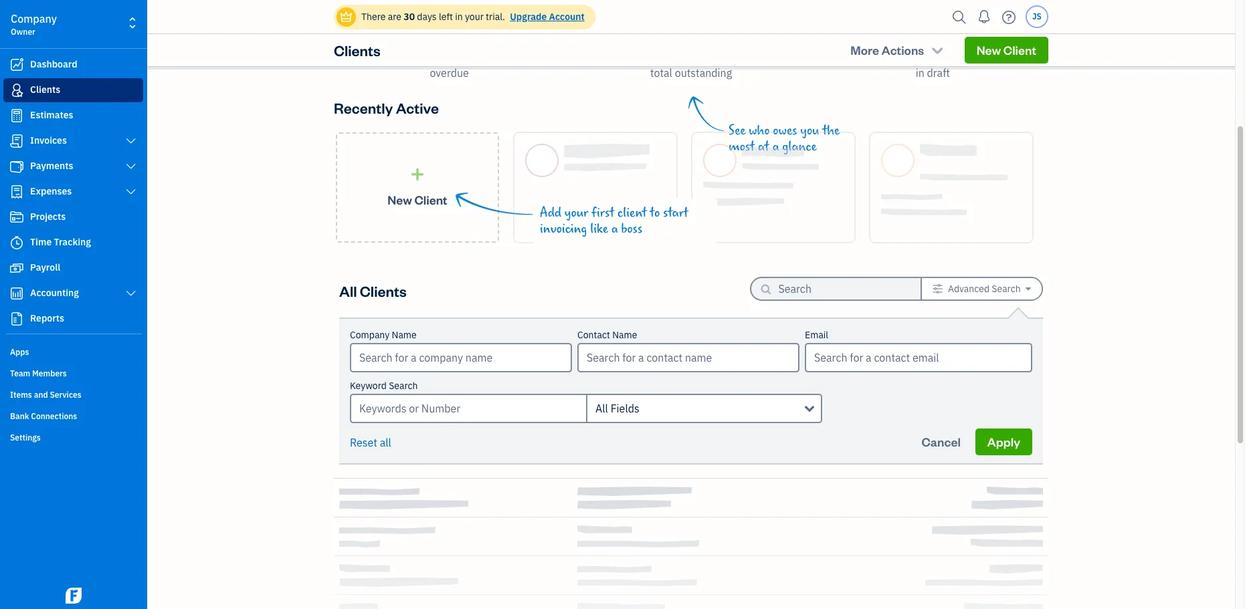 Task type: vqa. For each thing, say whether or not it's contained in the screenshot.
Expense image
yes



Task type: describe. For each thing, give the bounding box(es) containing it.
active
[[396, 98, 439, 117]]

expenses link
[[3, 180, 143, 204]]

add your first client to start invoicing like a boss
[[540, 205, 689, 237]]

reset all button
[[350, 435, 392, 451]]

chevron large down image for accounting
[[125, 288, 137, 299]]

more actions button
[[839, 37, 957, 64]]

recently
[[334, 98, 393, 117]]

0 horizontal spatial in
[[455, 11, 463, 23]]

actions
[[882, 42, 925, 58]]

0 horizontal spatial new
[[388, 192, 412, 207]]

days
[[417, 11, 437, 23]]

team members
[[10, 369, 67, 379]]

0 vertical spatial clients
[[334, 41, 381, 60]]

client
[[618, 205, 647, 221]]

bank connections link
[[3, 406, 143, 426]]

plus image
[[410, 168, 425, 181]]

all clients
[[339, 281, 407, 300]]

search for keyword search
[[389, 380, 418, 392]]

outstanding
[[675, 66, 732, 80]]

like
[[590, 222, 609, 237]]

payment image
[[9, 160, 25, 173]]

there
[[361, 11, 386, 23]]

chevron large down image for payments
[[125, 161, 137, 172]]

Search text field
[[779, 278, 899, 300]]

0 horizontal spatial client
[[415, 192, 448, 207]]

bank connections
[[10, 412, 77, 422]]

chevron large down image for invoices
[[125, 136, 137, 147]]

boss
[[621, 222, 643, 237]]

add
[[540, 205, 562, 221]]

apps
[[10, 347, 29, 357]]

all for all clients
[[339, 281, 357, 300]]

keyword search
[[350, 380, 418, 392]]

30
[[404, 11, 415, 23]]

upgrade account link
[[507, 11, 585, 23]]

fields
[[611, 402, 640, 416]]

a inside the see who owes you the most at a glance
[[773, 139, 779, 155]]

$0 for $0 in draft
[[917, 30, 949, 62]]

report image
[[9, 313, 25, 326]]

time
[[30, 236, 52, 248]]

settings link
[[3, 428, 143, 448]]

more
[[851, 42, 880, 58]]

chart image
[[9, 287, 25, 301]]

projects
[[30, 211, 66, 223]]

members
[[32, 369, 67, 379]]

company name
[[350, 329, 417, 341]]

search for advanced search
[[992, 283, 1021, 295]]

0 horizontal spatial new client
[[388, 192, 448, 207]]

reset
[[350, 436, 377, 450]]

accounting
[[30, 287, 79, 299]]

items
[[10, 390, 32, 400]]

recently active
[[334, 98, 439, 117]]

company for name
[[350, 329, 390, 341]]

payments
[[30, 160, 73, 172]]

draft
[[927, 66, 950, 80]]

see who owes you the most at a glance
[[729, 123, 840, 155]]

at
[[758, 139, 770, 155]]

and
[[34, 390, 48, 400]]

reports
[[30, 313, 64, 325]]

0 vertical spatial new client
[[977, 42, 1037, 58]]

account
[[549, 11, 585, 23]]

items and services link
[[3, 385, 143, 405]]

time tracking
[[30, 236, 91, 248]]

items and services
[[10, 390, 81, 400]]

all fields
[[596, 402, 640, 416]]

in inside $0 in draft
[[916, 66, 925, 80]]

contact name
[[578, 329, 637, 341]]

dashboard
[[30, 58, 77, 70]]

crown image
[[339, 10, 353, 24]]

email
[[805, 329, 829, 341]]

invoices
[[30, 135, 67, 147]]

project image
[[9, 211, 25, 224]]

$0 overdue
[[430, 30, 469, 80]]

advanced search
[[948, 283, 1021, 295]]

$0 in draft
[[916, 30, 950, 80]]

overdue
[[430, 66, 469, 80]]

dashboard link
[[3, 53, 143, 77]]

chevrondown image
[[930, 44, 946, 57]]

apply button
[[976, 429, 1033, 456]]

trial.
[[486, 11, 505, 23]]

0 horizontal spatial your
[[465, 11, 484, 23]]

team members link
[[3, 363, 143, 384]]

$0 for $0 total outstanding
[[676, 30, 707, 62]]

there are 30 days left in your trial. upgrade account
[[361, 11, 585, 23]]

Search for a contact email text field
[[807, 345, 1031, 371]]



Task type: locate. For each thing, give the bounding box(es) containing it.
payroll link
[[3, 256, 143, 280]]

time tracking link
[[3, 231, 143, 255]]

your left trial.
[[465, 11, 484, 23]]

cancel
[[922, 434, 961, 450]]

invoicing
[[540, 222, 587, 237]]

1 vertical spatial new client
[[388, 192, 448, 207]]

1 vertical spatial company
[[350, 329, 390, 341]]

0 vertical spatial all
[[339, 281, 357, 300]]

0 horizontal spatial a
[[612, 222, 618, 237]]

notifications image
[[974, 3, 995, 30]]

caretdown image
[[1026, 284, 1031, 295]]

advanced search button
[[922, 278, 1042, 300]]

0 horizontal spatial name
[[392, 329, 417, 341]]

company up owner
[[11, 12, 57, 25]]

settings
[[10, 433, 41, 443]]

0 horizontal spatial new client link
[[336, 133, 499, 243]]

0 vertical spatial company
[[11, 12, 57, 25]]

advanced
[[948, 283, 990, 295]]

$0 total outstanding
[[651, 30, 732, 80]]

name for company name
[[392, 329, 417, 341]]

clients up estimates
[[30, 84, 60, 96]]

to
[[650, 205, 660, 221]]

$0 for $0 overdue
[[434, 30, 465, 62]]

all left 'fields'
[[596, 402, 608, 416]]

first
[[592, 205, 615, 221]]

freshbooks image
[[63, 588, 84, 604]]

3 $0 from the left
[[917, 30, 949, 62]]

0 vertical spatial a
[[773, 139, 779, 155]]

1 vertical spatial all
[[596, 402, 608, 416]]

1 horizontal spatial new
[[977, 42, 1001, 58]]

owes
[[773, 123, 798, 139]]

all up company name
[[339, 281, 357, 300]]

timer image
[[9, 236, 25, 250]]

invoices link
[[3, 129, 143, 153]]

new client link
[[965, 37, 1049, 64], [336, 133, 499, 243]]

services
[[50, 390, 81, 400]]

1 vertical spatial new
[[388, 192, 412, 207]]

your inside add your first client to start invoicing like a boss
[[565, 205, 589, 221]]

1 vertical spatial clients
[[30, 84, 60, 96]]

see
[[729, 123, 746, 139]]

client down plus icon
[[415, 192, 448, 207]]

tracking
[[54, 236, 91, 248]]

2 chevron large down image from the top
[[125, 187, 137, 197]]

a
[[773, 139, 779, 155], [612, 222, 618, 237]]

1 horizontal spatial name
[[613, 329, 637, 341]]

All Fields field
[[586, 394, 823, 424]]

money image
[[9, 262, 25, 275]]

client down the go to help icon
[[1004, 42, 1037, 58]]

$0 inside $0 total outstanding
[[676, 30, 707, 62]]

1 horizontal spatial search
[[992, 283, 1021, 295]]

chevron large down image inside the expenses link
[[125, 187, 137, 197]]

search right "keyword"
[[389, 380, 418, 392]]

payments link
[[3, 155, 143, 179]]

1 horizontal spatial company
[[350, 329, 390, 341]]

main element
[[0, 0, 181, 610]]

settings image
[[933, 284, 944, 295]]

0 horizontal spatial search
[[389, 380, 418, 392]]

estimate image
[[9, 109, 25, 122]]

clients down crown image
[[334, 41, 381, 60]]

apply
[[988, 434, 1021, 450]]

0 horizontal spatial all
[[339, 281, 357, 300]]

0 vertical spatial client
[[1004, 42, 1037, 58]]

0 horizontal spatial $0
[[434, 30, 465, 62]]

1 horizontal spatial client
[[1004, 42, 1037, 58]]

1 horizontal spatial in
[[916, 66, 925, 80]]

your up invoicing
[[565, 205, 589, 221]]

1 horizontal spatial your
[[565, 205, 589, 221]]

$0 inside $0 in draft
[[917, 30, 949, 62]]

$0 inside $0 overdue
[[434, 30, 465, 62]]

who
[[749, 123, 770, 139]]

estimates
[[30, 109, 73, 121]]

0 vertical spatial your
[[465, 11, 484, 23]]

1 horizontal spatial $0
[[676, 30, 707, 62]]

search image
[[949, 7, 971, 27]]

2 $0 from the left
[[676, 30, 707, 62]]

new client down the go to help icon
[[977, 42, 1037, 58]]

are
[[388, 11, 402, 23]]

expenses
[[30, 185, 72, 197]]

connections
[[31, 412, 77, 422]]

total
[[651, 66, 673, 80]]

2 vertical spatial clients
[[360, 281, 407, 300]]

1 name from the left
[[392, 329, 417, 341]]

1 vertical spatial chevron large down image
[[125, 288, 137, 299]]

1 $0 from the left
[[434, 30, 465, 62]]

all inside field
[[596, 402, 608, 416]]

name for contact name
[[613, 329, 637, 341]]

1 chevron large down image from the top
[[125, 136, 137, 147]]

Search for a company name text field
[[351, 345, 571, 371]]

upgrade
[[510, 11, 547, 23]]

in right left
[[455, 11, 463, 23]]

keyword
[[350, 380, 387, 392]]

1 vertical spatial a
[[612, 222, 618, 237]]

chevron large down image up payments link
[[125, 136, 137, 147]]

search left caretdown icon
[[992, 283, 1021, 295]]

1 vertical spatial client
[[415, 192, 448, 207]]

the
[[823, 123, 840, 139]]

Search for a contact name text field
[[579, 345, 799, 371]]

0 vertical spatial chevron large down image
[[125, 136, 137, 147]]

1 horizontal spatial new client link
[[965, 37, 1049, 64]]

clients up company name
[[360, 281, 407, 300]]

search inside dropdown button
[[992, 283, 1021, 295]]

most
[[729, 139, 755, 155]]

more actions
[[851, 42, 925, 58]]

clients
[[334, 41, 381, 60], [30, 84, 60, 96], [360, 281, 407, 300]]

glance
[[783, 139, 817, 155]]

js button
[[1026, 5, 1049, 28]]

reports link
[[3, 307, 143, 331]]

invoice image
[[9, 135, 25, 148]]

company
[[11, 12, 57, 25], [350, 329, 390, 341]]

0 vertical spatial new
[[977, 42, 1001, 58]]

you
[[801, 123, 820, 139]]

company inside main element
[[11, 12, 57, 25]]

estimates link
[[3, 104, 143, 128]]

client
[[1004, 42, 1037, 58], [415, 192, 448, 207]]

$0
[[434, 30, 465, 62], [676, 30, 707, 62], [917, 30, 949, 62]]

go to help image
[[999, 7, 1020, 27]]

in left 'draft'
[[916, 66, 925, 80]]

clients link
[[3, 78, 143, 102]]

1 vertical spatial in
[[916, 66, 925, 80]]

chevron large down image down payroll link
[[125, 288, 137, 299]]

new down plus icon
[[388, 192, 412, 207]]

accounting link
[[3, 282, 143, 306]]

0 vertical spatial new client link
[[965, 37, 1049, 64]]

expense image
[[9, 185, 25, 199]]

new down notifications icon
[[977, 42, 1001, 58]]

owner
[[11, 27, 35, 37]]

apps link
[[3, 342, 143, 362]]

0 vertical spatial search
[[992, 283, 1021, 295]]

dashboard image
[[9, 58, 25, 72]]

$0 up outstanding
[[676, 30, 707, 62]]

chevron large down image inside payments link
[[125, 161, 137, 172]]

all for all fields
[[596, 402, 608, 416]]

projects link
[[3, 205, 143, 230]]

0 horizontal spatial company
[[11, 12, 57, 25]]

payroll
[[30, 262, 60, 274]]

your
[[465, 11, 484, 23], [565, 205, 589, 221]]

1 horizontal spatial new client
[[977, 42, 1037, 58]]

company for owner
[[11, 12, 57, 25]]

name down all clients
[[392, 329, 417, 341]]

left
[[439, 11, 453, 23]]

a inside add your first client to start invoicing like a boss
[[612, 222, 618, 237]]

client image
[[9, 84, 25, 97]]

2 name from the left
[[613, 329, 637, 341]]

1 vertical spatial new client link
[[336, 133, 499, 243]]

new
[[977, 42, 1001, 58], [388, 192, 412, 207]]

bank
[[10, 412, 29, 422]]

in
[[455, 11, 463, 23], [916, 66, 925, 80]]

cancel button
[[910, 429, 973, 456]]

chevron large down image up the expenses link
[[125, 161, 137, 172]]

a right the at
[[773, 139, 779, 155]]

0 vertical spatial in
[[455, 11, 463, 23]]

1 horizontal spatial all
[[596, 402, 608, 416]]

2 chevron large down image from the top
[[125, 288, 137, 299]]

chevron large down image down payments link
[[125, 187, 137, 197]]

1 vertical spatial your
[[565, 205, 589, 221]]

1 chevron large down image from the top
[[125, 161, 137, 172]]

chevron large down image inside invoices link
[[125, 136, 137, 147]]

Keywords or Number text field
[[350, 394, 586, 424]]

reset all
[[350, 436, 392, 450]]

clients inside main element
[[30, 84, 60, 96]]

$0 up 'draft'
[[917, 30, 949, 62]]

company down all clients
[[350, 329, 390, 341]]

company owner
[[11, 12, 57, 37]]

1 horizontal spatial a
[[773, 139, 779, 155]]

all
[[339, 281, 357, 300], [596, 402, 608, 416]]

name right contact
[[613, 329, 637, 341]]

contact
[[578, 329, 610, 341]]

1 vertical spatial search
[[389, 380, 418, 392]]

new client down plus icon
[[388, 192, 448, 207]]

team
[[10, 369, 30, 379]]

$0 up overdue
[[434, 30, 465, 62]]

chevron large down image
[[125, 161, 137, 172], [125, 288, 137, 299]]

1 vertical spatial chevron large down image
[[125, 187, 137, 197]]

2 horizontal spatial $0
[[917, 30, 949, 62]]

a right like
[[612, 222, 618, 237]]

0 vertical spatial chevron large down image
[[125, 161, 137, 172]]

start
[[663, 205, 689, 221]]

chevron large down image for expenses
[[125, 187, 137, 197]]

chevron large down image
[[125, 136, 137, 147], [125, 187, 137, 197]]

js
[[1033, 11, 1042, 21]]



